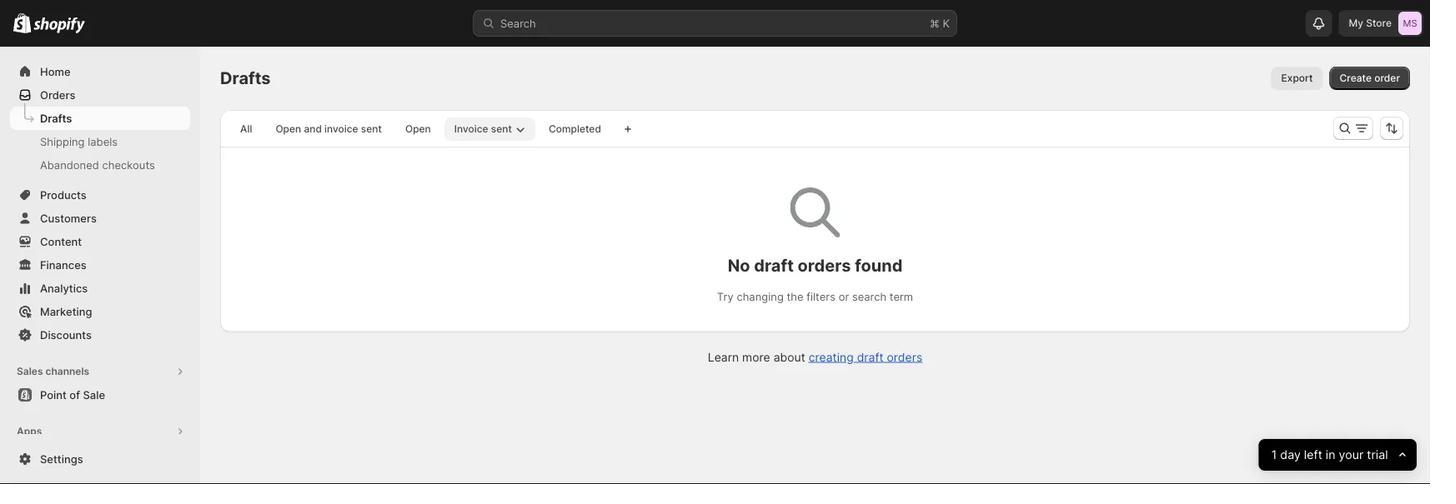 Task type: describe. For each thing, give the bounding box(es) containing it.
store
[[1367, 17, 1392, 29]]

sales channels
[[17, 366, 89, 378]]

1
[[1272, 448, 1278, 463]]

create
[[1340, 72, 1372, 84]]

open and invoice sent link
[[266, 118, 392, 141]]

of
[[70, 389, 80, 402]]

0 horizontal spatial shopify image
[[13, 13, 31, 33]]

no
[[728, 255, 750, 276]]

analytics
[[40, 282, 88, 295]]

or
[[839, 291, 849, 304]]

settings link
[[10, 448, 190, 471]]

all
[[240, 123, 252, 135]]

my store image
[[1399, 12, 1422, 35]]

completed link
[[539, 118, 611, 141]]

learn more about creating draft orders
[[708, 350, 923, 365]]

tab list containing all
[[227, 117, 615, 141]]

point of sale button
[[0, 384, 200, 407]]

abandoned checkouts
[[40, 159, 155, 171]]

all link
[[230, 118, 262, 141]]

home
[[40, 65, 71, 78]]

no draft orders found
[[728, 255, 903, 276]]

found
[[855, 255, 903, 276]]

0 vertical spatial orders
[[798, 255, 851, 276]]

sales channels button
[[10, 360, 190, 384]]

customers
[[40, 212, 97, 225]]

shipping labels link
[[10, 130, 190, 154]]

creating
[[809, 350, 854, 365]]

filters
[[807, 291, 836, 304]]

1 horizontal spatial orders
[[887, 350, 923, 365]]

content link
[[10, 230, 190, 254]]

export
[[1282, 72, 1314, 84]]

more
[[743, 350, 771, 365]]

sales
[[17, 366, 43, 378]]

open link
[[395, 118, 441, 141]]

abandoned
[[40, 159, 99, 171]]

apps button
[[10, 420, 190, 444]]

finances
[[40, 259, 87, 272]]

shipping
[[40, 135, 85, 148]]

1 vertical spatial drafts
[[40, 112, 72, 125]]

point of sale
[[40, 389, 105, 402]]

point
[[40, 389, 67, 402]]

1 horizontal spatial shopify image
[[34, 17, 85, 34]]

my store
[[1349, 17, 1392, 29]]

marketing link
[[10, 300, 190, 324]]

shipping labels
[[40, 135, 118, 148]]

sale
[[83, 389, 105, 402]]

finances link
[[10, 254, 190, 277]]

checkouts
[[102, 159, 155, 171]]

discounts link
[[10, 324, 190, 347]]



Task type: locate. For each thing, give the bounding box(es) containing it.
0 horizontal spatial sent
[[361, 123, 382, 135]]

0 horizontal spatial draft
[[754, 255, 794, 276]]

1 open from the left
[[276, 123, 301, 135]]

channels
[[45, 366, 89, 378]]

1 day left in your trial
[[1272, 448, 1389, 463]]

orders up filters at the right
[[798, 255, 851, 276]]

invoice sent
[[454, 123, 512, 135]]

1 horizontal spatial draft
[[857, 350, 884, 365]]

⌘ k
[[930, 17, 950, 30]]

invoice
[[325, 123, 358, 135]]

0 horizontal spatial orders
[[798, 255, 851, 276]]

orders link
[[10, 83, 190, 107]]

point of sale link
[[10, 384, 190, 407]]

draft up changing on the right bottom of the page
[[754, 255, 794, 276]]

search
[[852, 291, 887, 304]]

1 horizontal spatial sent
[[491, 123, 512, 135]]

open left and
[[276, 123, 301, 135]]

sent right invoice at the top left of page
[[491, 123, 512, 135]]

sent right invoice
[[361, 123, 382, 135]]

0 horizontal spatial open
[[276, 123, 301, 135]]

k
[[943, 17, 950, 30]]

marketing
[[40, 305, 92, 318]]

shopify image
[[13, 13, 31, 33], [34, 17, 85, 34]]

draft right "creating"
[[857, 350, 884, 365]]

0 horizontal spatial drafts
[[40, 112, 72, 125]]

tab list
[[227, 117, 615, 141]]

empty search results image
[[790, 188, 841, 238]]

changing
[[737, 291, 784, 304]]

orders
[[798, 255, 851, 276], [887, 350, 923, 365]]

orders
[[40, 88, 75, 101]]

about
[[774, 350, 806, 365]]

drafts down orders
[[40, 112, 72, 125]]

open for open and invoice sent
[[276, 123, 301, 135]]

2 sent from the left
[[491, 123, 512, 135]]

1 day left in your trial button
[[1259, 440, 1417, 471]]

search
[[501, 17, 536, 30]]

and
[[304, 123, 322, 135]]

open
[[276, 123, 301, 135], [405, 123, 431, 135]]

open and invoice sent
[[276, 123, 382, 135]]

0 vertical spatial draft
[[754, 255, 794, 276]]

in
[[1326, 448, 1336, 463]]

open for open
[[405, 123, 431, 135]]

drafts link
[[10, 107, 190, 130]]

⌘
[[930, 17, 940, 30]]

the
[[787, 291, 804, 304]]

customers link
[[10, 207, 190, 230]]

settings
[[40, 453, 83, 466]]

sent
[[361, 123, 382, 135], [491, 123, 512, 135]]

left
[[1305, 448, 1323, 463]]

day
[[1281, 448, 1301, 463]]

drafts
[[220, 68, 271, 88], [40, 112, 72, 125]]

order
[[1375, 72, 1401, 84]]

invoice sent button
[[444, 118, 535, 141]]

open left invoice at the top left of page
[[405, 123, 431, 135]]

1 sent from the left
[[361, 123, 382, 135]]

create order
[[1340, 72, 1401, 84]]

create order link
[[1330, 67, 1411, 90]]

1 horizontal spatial open
[[405, 123, 431, 135]]

labels
[[88, 135, 118, 148]]

apps
[[17, 426, 42, 438]]

try
[[717, 291, 734, 304]]

completed
[[549, 123, 601, 135]]

1 vertical spatial orders
[[887, 350, 923, 365]]

products
[[40, 189, 87, 201]]

2 open from the left
[[405, 123, 431, 135]]

your
[[1340, 448, 1364, 463]]

term
[[890, 291, 914, 304]]

content
[[40, 235, 82, 248]]

export button
[[1272, 67, 1324, 90]]

draft
[[754, 255, 794, 276], [857, 350, 884, 365]]

learn
[[708, 350, 739, 365]]

analytics link
[[10, 277, 190, 300]]

sent inside dropdown button
[[491, 123, 512, 135]]

creating draft orders link
[[809, 350, 923, 365]]

try changing the filters or search term
[[717, 291, 914, 304]]

products link
[[10, 184, 190, 207]]

orders down term
[[887, 350, 923, 365]]

0 vertical spatial drafts
[[220, 68, 271, 88]]

abandoned checkouts link
[[10, 154, 190, 177]]

1 horizontal spatial drafts
[[220, 68, 271, 88]]

1 vertical spatial draft
[[857, 350, 884, 365]]

discounts
[[40, 329, 92, 342]]

drafts up 'all'
[[220, 68, 271, 88]]

my
[[1349, 17, 1364, 29]]

trial
[[1368, 448, 1389, 463]]

home link
[[10, 60, 190, 83]]

invoice
[[454, 123, 489, 135]]



Task type: vqa. For each thing, say whether or not it's contained in the screenshot.
Abandoned
yes



